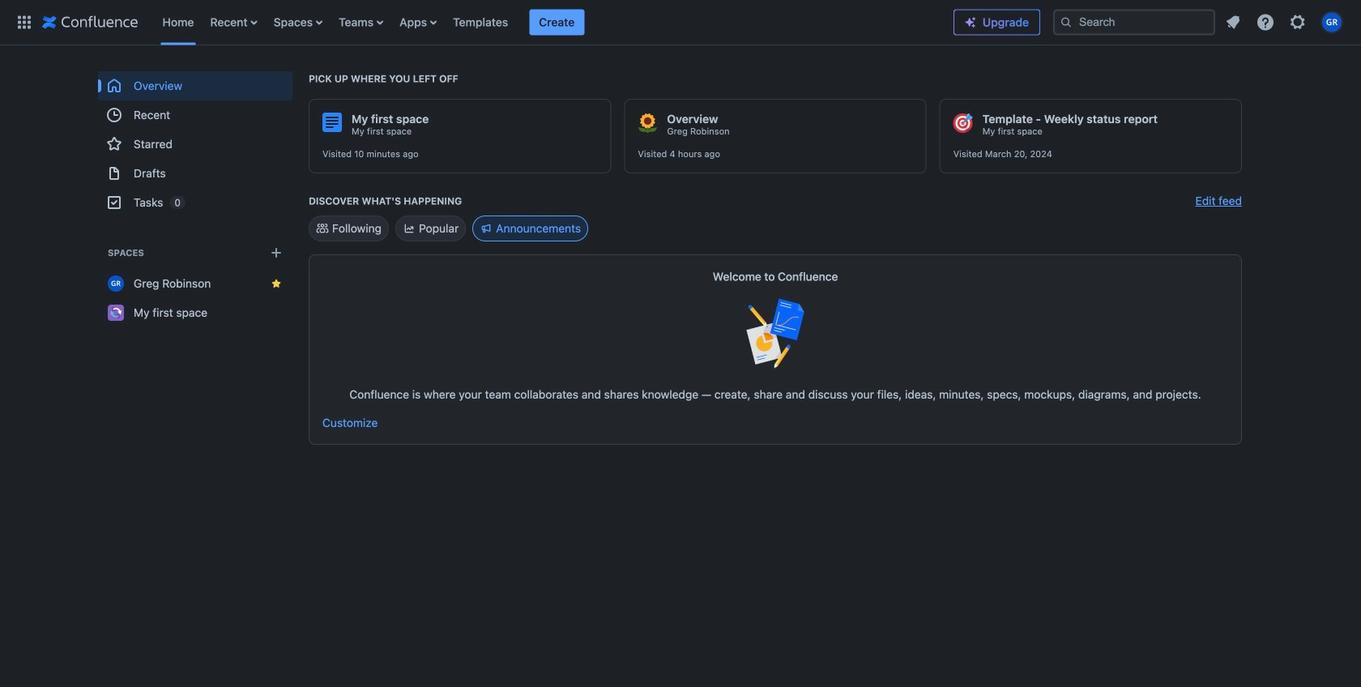 Task type: locate. For each thing, give the bounding box(es) containing it.
None search field
[[1053, 9, 1215, 35]]

list item
[[529, 9, 584, 35]]

confluence image
[[42, 13, 138, 32], [42, 13, 138, 32]]

group
[[98, 71, 292, 217]]

list
[[154, 0, 954, 45], [1218, 8, 1351, 37]]

list for the appswitcher icon
[[154, 0, 954, 45]]

notification icon image
[[1223, 13, 1243, 32]]

banner
[[0, 0, 1361, 45]]

help icon image
[[1256, 13, 1275, 32]]

search image
[[1060, 16, 1073, 29]]

:dart: image
[[953, 113, 973, 133], [953, 113, 973, 133]]

list for premium icon on the right top of page
[[1218, 8, 1351, 37]]

create a space image
[[267, 243, 286, 262]]

:sunflower: image
[[638, 113, 657, 133], [638, 113, 657, 133]]

1 horizontal spatial list
[[1218, 8, 1351, 37]]

0 horizontal spatial list
[[154, 0, 954, 45]]



Task type: describe. For each thing, give the bounding box(es) containing it.
Search field
[[1053, 9, 1215, 35]]

premium image
[[964, 16, 977, 29]]

unstar this space image
[[270, 277, 283, 290]]

list item inside list
[[529, 9, 584, 35]]

settings icon image
[[1288, 13, 1308, 32]]

global element
[[10, 0, 954, 45]]

appswitcher icon image
[[15, 13, 34, 32]]



Task type: vqa. For each thing, say whether or not it's contained in the screenshot.
Appswitcher Icon
yes



